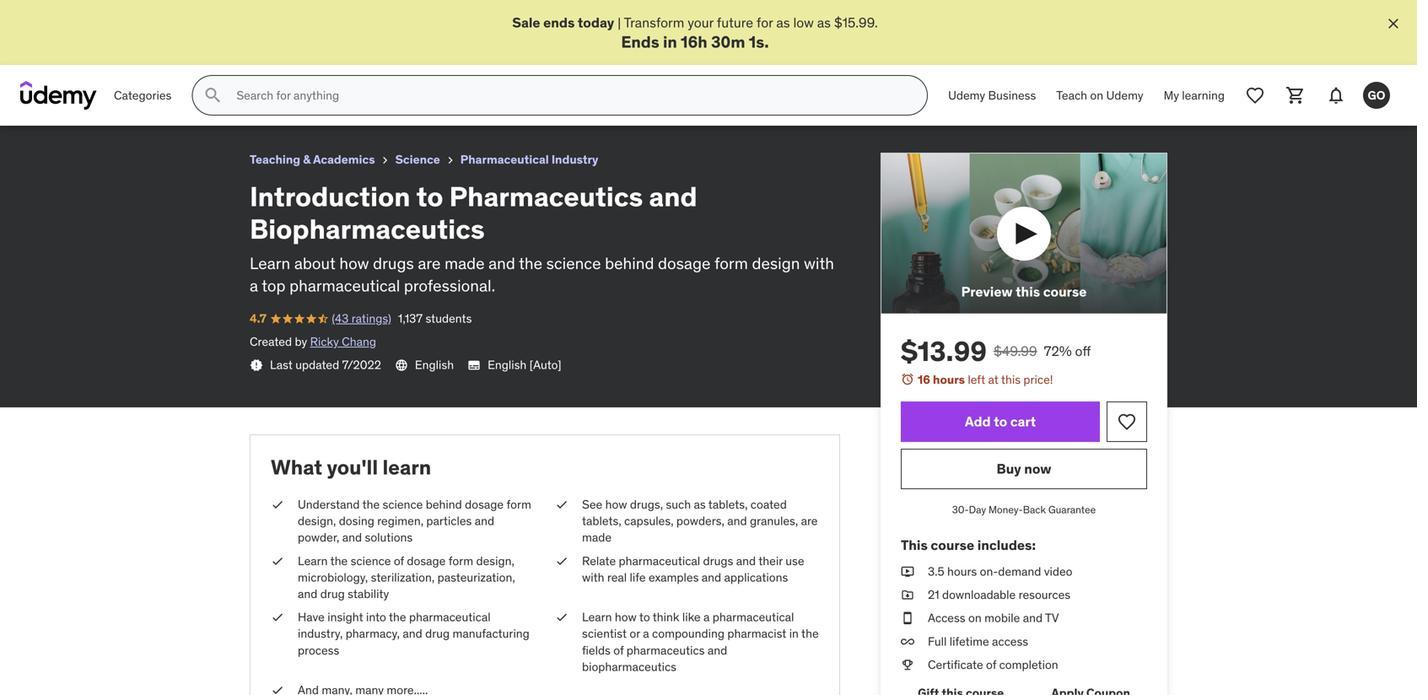 Task type: describe. For each thing, give the bounding box(es) containing it.
how for learn
[[615, 610, 637, 625]]

with inside introduction to pharmaceutics and biopharmaceutics learn about how drugs are made and the science behind dosage form design with a top pharmaceutical professional.
[[804, 253, 835, 273]]

relate pharmaceutical drugs and their use with real life examples and applications
[[582, 553, 805, 585]]

learn for learn the science of dosage form design, microbiology, sterilization, pasteurization, and drug stability
[[298, 553, 328, 569]]

this
[[901, 537, 928, 554]]

what you'll learn
[[271, 455, 431, 480]]

2 horizontal spatial of
[[987, 657, 997, 673]]

completion
[[1000, 657, 1059, 673]]

sale
[[512, 14, 541, 31]]

granules,
[[750, 514, 799, 529]]

examples
[[649, 570, 699, 585]]

capsules,
[[625, 514, 674, 529]]

last
[[270, 358, 293, 373]]

behind inside understand the science behind dosage form design, dosing regimen, particles and powder, and solutions
[[426, 497, 462, 512]]

the inside introduction to pharmaceutics and biopharmaceutics learn about how drugs are made and the science behind dosage form design with a top pharmaceutical professional.
[[519, 253, 543, 273]]

close image
[[1386, 15, 1403, 32]]

future
[[717, 14, 754, 31]]

1 horizontal spatial as
[[777, 14, 790, 31]]

16
[[918, 372, 931, 387]]

0 vertical spatial wishlist image
[[1246, 85, 1266, 106]]

to for add
[[994, 413, 1008, 430]]

dosing
[[339, 514, 375, 529]]

biopharmaceutics
[[582, 659, 677, 675]]

academics
[[313, 152, 375, 167]]

applications
[[725, 570, 788, 585]]

your
[[688, 14, 714, 31]]

industry
[[552, 152, 599, 167]]

xsmall image for relate
[[555, 553, 569, 570]]

downloadable
[[943, 587, 1016, 603]]

understand
[[298, 497, 360, 512]]

$13.99
[[901, 335, 987, 368]]

the inside have insight into the pharmaceutical industry, pharmacy, and drug manufacturing process
[[389, 610, 406, 625]]

their
[[759, 553, 783, 569]]

buy now
[[997, 460, 1052, 478]]

think
[[653, 610, 680, 625]]

what
[[271, 455, 322, 480]]

closed captions image
[[468, 359, 481, 372]]

lifetime
[[950, 634, 990, 649]]

preview
[[962, 283, 1013, 300]]

the inside the learn the science of dosage form design, microbiology, sterilization, pasteurization, and drug stability
[[331, 553, 348, 569]]

buy now button
[[901, 449, 1148, 490]]

drug inside the learn the science of dosage form design, microbiology, sterilization, pasteurization, and drug stability
[[320, 587, 345, 602]]

real
[[608, 570, 627, 585]]

xsmall image for certificate
[[901, 657, 915, 673]]

and inside have insight into the pharmaceutical industry, pharmacy, and drug manufacturing process
[[403, 626, 423, 642]]

introduction
[[250, 180, 411, 214]]

fields
[[582, 643, 611, 658]]

english for english
[[415, 358, 454, 373]]

learn
[[383, 455, 431, 480]]

made inside introduction to pharmaceutics and biopharmaceutics learn about how drugs are made and the science behind dosage form design with a top pharmaceutical professional.
[[445, 253, 485, 273]]

today
[[578, 14, 614, 31]]

ends
[[621, 32, 660, 52]]

Search for anything text field
[[233, 81, 907, 110]]

ricky chang link
[[310, 334, 376, 349]]

|
[[618, 14, 621, 31]]

science link
[[395, 150, 440, 170]]

have insight into the pharmaceutical industry, pharmacy, and drug manufacturing process
[[298, 610, 530, 658]]

on-
[[980, 564, 999, 579]]

21 downloadable resources
[[928, 587, 1071, 603]]

pharmacy,
[[346, 626, 400, 642]]

science inside introduction to pharmaceutics and biopharmaceutics learn about how drugs are made and the science behind dosage form design with a top pharmaceutical professional.
[[547, 253, 601, 273]]

professional.
[[404, 275, 495, 296]]

understand the science behind dosage form design, dosing regimen, particles and powder, and solutions
[[298, 497, 532, 545]]

how inside introduction to pharmaceutics and biopharmaceutics learn about how drugs are made and the science behind dosage form design with a top pharmaceutical professional.
[[340, 253, 369, 273]]

form for understand the science behind dosage form design, dosing regimen, particles and powder, and solutions
[[507, 497, 532, 512]]

xsmall image for last
[[250, 359, 263, 372]]

dosage for learn the science of dosage form design, microbiology, sterilization, pasteurization, and drug stability
[[407, 553, 446, 569]]

of inside learn how to think like a pharmaceutical scientist or a compounding pharmacist in the fields of pharmaceutics and biopharmaceutics
[[614, 643, 624, 658]]

submit search image
[[203, 85, 223, 106]]

pharmaceutical industry link
[[461, 150, 599, 170]]

biopharmaceutics
[[250, 212, 485, 246]]

created
[[250, 334, 292, 349]]

dosage inside introduction to pharmaceutics and biopharmaceutics learn about how drugs are made and the science behind dosage form design with a top pharmaceutical professional.
[[658, 253, 711, 273]]

manufacturing
[[453, 626, 530, 642]]

udemy image
[[20, 81, 97, 110]]

relate
[[582, 553, 616, 569]]

transform
[[624, 14, 685, 31]]

4.7
[[250, 311, 267, 326]]

updated
[[296, 358, 339, 373]]

xsmall image for 21
[[901, 587, 915, 604]]

teach on udemy link
[[1047, 75, 1154, 116]]

ricky
[[310, 334, 339, 349]]

full
[[928, 634, 947, 649]]

like
[[683, 610, 701, 625]]

access
[[928, 611, 966, 626]]

video
[[1045, 564, 1073, 579]]

xsmall image for access
[[901, 610, 915, 627]]

access
[[992, 634, 1029, 649]]

money-
[[989, 503, 1023, 517]]

see how drugs, such as tablets, coated tablets, capsules, powders, and granules, are made
[[582, 497, 818, 545]]

go link
[[1357, 75, 1398, 116]]

sale ends today | transform your future for as low as $15.99. ends in 16h 30m 1s .
[[512, 14, 878, 52]]

2 horizontal spatial a
[[704, 610, 710, 625]]

teach on udemy
[[1057, 88, 1144, 103]]

pharmaceutical inside relate pharmaceutical drugs and their use with real life examples and applications
[[619, 553, 701, 569]]

on for access
[[969, 611, 982, 626]]

hours for 3.5
[[948, 564, 977, 579]]

my
[[1164, 88, 1180, 103]]

21
[[928, 587, 940, 603]]

on for teach
[[1091, 88, 1104, 103]]

add to cart button
[[901, 402, 1100, 442]]

for
[[757, 14, 773, 31]]

english for english [auto]
[[488, 358, 527, 373]]

teaching
[[250, 152, 301, 167]]

at
[[989, 372, 999, 387]]

pasteurization,
[[438, 570, 515, 585]]

dosage for understand the science behind dosage form design, dosing regimen, particles and powder, and solutions
[[465, 497, 504, 512]]



Task type: locate. For each thing, give the bounding box(es) containing it.
0 horizontal spatial design,
[[298, 514, 336, 529]]

0 horizontal spatial to
[[417, 180, 443, 214]]

design
[[752, 253, 800, 273]]

0 horizontal spatial learn
[[250, 253, 291, 273]]

off
[[1076, 343, 1091, 360]]

30-
[[953, 503, 969, 517]]

form left see
[[507, 497, 532, 512]]

learning
[[1183, 88, 1225, 103]]

2 vertical spatial form
[[449, 553, 474, 569]]

1 vertical spatial dosage
[[465, 497, 504, 512]]

how right see
[[606, 497, 627, 512]]

udemy left business
[[949, 88, 986, 103]]

a right like
[[704, 610, 710, 625]]

tablets, down see
[[582, 514, 622, 529]]

udemy inside udemy business link
[[949, 88, 986, 103]]

udemy business link
[[938, 75, 1047, 116]]

tablets,
[[709, 497, 748, 512], [582, 514, 622, 529]]

1 vertical spatial made
[[582, 530, 612, 545]]

2 horizontal spatial form
[[715, 253, 748, 273]]

with down relate
[[582, 570, 605, 585]]

1 vertical spatial are
[[801, 514, 818, 529]]

left
[[968, 372, 986, 387]]

1 horizontal spatial made
[[582, 530, 612, 545]]

$49.99
[[994, 343, 1038, 360]]

certificate of completion
[[928, 657, 1059, 673]]

2 horizontal spatial to
[[994, 413, 1008, 430]]

xsmall image
[[250, 359, 263, 372], [271, 497, 284, 513], [555, 497, 569, 513], [555, 553, 569, 570], [901, 587, 915, 604], [901, 610, 915, 627], [901, 657, 915, 673]]

.
[[765, 32, 769, 52]]

english [auto]
[[488, 358, 562, 373]]

0 vertical spatial science
[[547, 253, 601, 273]]

categories
[[114, 88, 172, 103]]

1 horizontal spatial tablets,
[[709, 497, 748, 512]]

1,137
[[398, 311, 423, 326]]

2 udemy from the left
[[1107, 88, 1144, 103]]

1 vertical spatial hours
[[948, 564, 977, 579]]

science for of
[[351, 553, 391, 569]]

1 horizontal spatial are
[[801, 514, 818, 529]]

guarantee
[[1049, 503, 1096, 517]]

1 horizontal spatial behind
[[605, 253, 654, 273]]

1 vertical spatial with
[[582, 570, 605, 585]]

2 horizontal spatial as
[[818, 14, 831, 31]]

on up full lifetime access
[[969, 611, 982, 626]]

learn inside learn how to think like a pharmaceutical scientist or a compounding pharmacist in the fields of pharmaceutics and biopharmaceutics
[[582, 610, 612, 625]]

course up 3.5
[[931, 537, 975, 554]]

1 vertical spatial to
[[994, 413, 1008, 430]]

the right into
[[389, 610, 406, 625]]

learn inside introduction to pharmaceutics and biopharmaceutics learn about how drugs are made and the science behind dosage form design with a top pharmaceutical professional.
[[250, 253, 291, 273]]

made up relate
[[582, 530, 612, 545]]

form for learn the science of dosage form design, microbiology, sterilization, pasteurization, and drug stability
[[449, 553, 474, 569]]

0 vertical spatial form
[[715, 253, 748, 273]]

of inside the learn the science of dosage form design, microbiology, sterilization, pasteurization, and drug stability
[[394, 553, 404, 569]]

0 vertical spatial in
[[663, 32, 678, 52]]

a
[[250, 275, 258, 296], [704, 610, 710, 625], [643, 626, 650, 642]]

full lifetime access
[[928, 634, 1029, 649]]

how inside learn how to think like a pharmaceutical scientist or a compounding pharmacist in the fields of pharmaceutics and biopharmaceutics
[[615, 610, 637, 625]]

1 vertical spatial form
[[507, 497, 532, 512]]

udemy left the my
[[1107, 88, 1144, 103]]

hours
[[933, 372, 965, 387], [948, 564, 977, 579]]

0 horizontal spatial of
[[394, 553, 404, 569]]

learn down powder,
[[298, 553, 328, 569]]

pharmaceutics
[[627, 643, 705, 658]]

0 horizontal spatial english
[[415, 358, 454, 373]]

1 vertical spatial science
[[383, 497, 423, 512]]

0 vertical spatial drugs
[[373, 253, 414, 273]]

the up dosing
[[363, 497, 380, 512]]

hours for 16
[[933, 372, 965, 387]]

drug left manufacturing
[[425, 626, 450, 642]]

process
[[298, 643, 340, 658]]

as up powders,
[[694, 497, 706, 512]]

hours right 3.5
[[948, 564, 977, 579]]

science up regimen,
[[383, 497, 423, 512]]

0 horizontal spatial tablets,
[[582, 514, 622, 529]]

pharmacist
[[728, 626, 787, 642]]

day
[[969, 503, 987, 517]]

to for introduction
[[417, 180, 443, 214]]

add to cart
[[965, 413, 1036, 430]]

0 vertical spatial on
[[1091, 88, 1104, 103]]

science inside understand the science behind dosage form design, dosing regimen, particles and powder, and solutions
[[383, 497, 423, 512]]

and inside learn how to think like a pharmaceutical scientist or a compounding pharmacist in the fields of pharmaceutics and biopharmaceutics
[[708, 643, 728, 658]]

udemy inside teach on udemy link
[[1107, 88, 1144, 103]]

1 horizontal spatial design,
[[476, 553, 515, 569]]

created by ricky chang
[[250, 334, 376, 349]]

design, for understand the science behind dosage form design, dosing regimen, particles and powder, and solutions
[[298, 514, 336, 529]]

or
[[630, 626, 640, 642]]

0 vertical spatial made
[[445, 253, 485, 273]]

$13.99 $49.99 72% off
[[901, 335, 1091, 368]]

microbiology,
[[298, 570, 368, 585]]

0 horizontal spatial as
[[694, 497, 706, 512]]

xsmall image down "what"
[[271, 497, 284, 513]]

with inside relate pharmaceutical drugs and their use with real life examples and applications
[[582, 570, 605, 585]]

the up microbiology,
[[331, 553, 348, 569]]

0 vertical spatial behind
[[605, 253, 654, 273]]

science down solutions
[[351, 553, 391, 569]]

english right closed captions icon
[[488, 358, 527, 373]]

on right teach
[[1091, 88, 1104, 103]]

1 horizontal spatial with
[[804, 253, 835, 273]]

the
[[519, 253, 543, 273], [363, 497, 380, 512], [331, 553, 348, 569], [389, 610, 406, 625], [802, 626, 819, 642]]

1 vertical spatial this
[[1002, 372, 1021, 387]]

2 vertical spatial dosage
[[407, 553, 446, 569]]

30-day money-back guarantee
[[953, 503, 1096, 517]]

dosage inside understand the science behind dosage form design, dosing regimen, particles and powder, and solutions
[[465, 497, 504, 512]]

xsmall image
[[379, 154, 392, 167], [444, 154, 457, 167], [271, 553, 284, 570], [901, 564, 915, 580], [271, 609, 284, 626], [555, 609, 569, 626], [901, 634, 915, 650], [271, 682, 284, 695]]

1 vertical spatial behind
[[426, 497, 462, 512]]

pharmaceutical inside have insight into the pharmaceutical industry, pharmacy, and drug manufacturing process
[[409, 610, 491, 625]]

how up or
[[615, 610, 637, 625]]

pharmaceutical
[[461, 152, 549, 167]]

3.5 hours on-demand video
[[928, 564, 1073, 579]]

1 udemy from the left
[[949, 88, 986, 103]]

drugs inside relate pharmaceutical drugs and their use with real life examples and applications
[[703, 553, 734, 569]]

form inside the learn the science of dosage form design, microbiology, sterilization, pasteurization, and drug stability
[[449, 553, 474, 569]]

1 english from the left
[[415, 358, 454, 373]]

form
[[715, 253, 748, 273], [507, 497, 532, 512], [449, 553, 474, 569]]

course inside button
[[1044, 283, 1087, 300]]

how inside see how drugs, such as tablets, coated tablets, capsules, powders, and granules, are made
[[606, 497, 627, 512]]

of up sterilization,
[[394, 553, 404, 569]]

teach
[[1057, 88, 1088, 103]]

with right design at the top of the page
[[804, 253, 835, 273]]

life
[[630, 570, 646, 585]]

1 vertical spatial wishlist image
[[1117, 412, 1138, 432]]

1 horizontal spatial udemy
[[1107, 88, 1144, 103]]

pharmaceutical inside introduction to pharmaceutics and biopharmaceutics learn about how drugs are made and the science behind dosage form design with a top pharmaceutical professional.
[[290, 275, 400, 296]]

compounding
[[652, 626, 725, 642]]

1 vertical spatial drugs
[[703, 553, 734, 569]]

0 vertical spatial to
[[417, 180, 443, 214]]

form inside introduction to pharmaceutics and biopharmaceutics learn about how drugs are made and the science behind dosage form design with a top pharmaceutical professional.
[[715, 253, 748, 273]]

last updated 7/2022
[[270, 358, 381, 373]]

english right course language "image"
[[415, 358, 454, 373]]

xsmall image for understand
[[271, 497, 284, 513]]

to inside the add to cart button
[[994, 413, 1008, 430]]

0 horizontal spatial made
[[445, 253, 485, 273]]

this inside button
[[1016, 283, 1041, 300]]

my learning
[[1164, 88, 1225, 103]]

[auto]
[[530, 358, 562, 373]]

industry,
[[298, 626, 343, 642]]

1 vertical spatial design,
[[476, 553, 515, 569]]

to left cart
[[994, 413, 1008, 430]]

to up or
[[640, 610, 650, 625]]

teaching & academics link
[[250, 150, 375, 170]]

the inside understand the science behind dosage form design, dosing regimen, particles and powder, and solutions
[[363, 497, 380, 512]]

use
[[786, 553, 805, 569]]

wishlist image
[[1246, 85, 1266, 106], [1117, 412, 1138, 432]]

form inside understand the science behind dosage form design, dosing regimen, particles and powder, and solutions
[[507, 497, 532, 512]]

go
[[1368, 88, 1386, 103]]

as right low
[[818, 14, 831, 31]]

insight
[[328, 610, 363, 625]]

are inside introduction to pharmaceutics and biopharmaceutics learn about how drugs are made and the science behind dosage form design with a top pharmaceutical professional.
[[418, 253, 441, 273]]

1 horizontal spatial course
[[1044, 283, 1087, 300]]

1 vertical spatial in
[[790, 626, 799, 642]]

2 vertical spatial a
[[643, 626, 650, 642]]

0 horizontal spatial behind
[[426, 497, 462, 512]]

sterilization,
[[371, 570, 435, 585]]

1 horizontal spatial wishlist image
[[1246, 85, 1266, 106]]

0 horizontal spatial on
[[969, 611, 982, 626]]

in inside 'sale ends today | transform your future for as low as $15.99. ends in 16h 30m 1s .'
[[663, 32, 678, 52]]

pharmaceutical industry
[[461, 152, 599, 167]]

0 vertical spatial with
[[804, 253, 835, 273]]

a right or
[[643, 626, 650, 642]]

hours right the 16
[[933, 372, 965, 387]]

2 vertical spatial how
[[615, 610, 637, 625]]

regimen,
[[377, 514, 424, 529]]

to inside learn how to think like a pharmaceutical scientist or a compounding pharmacist in the fields of pharmaceutics and biopharmaceutics
[[640, 610, 650, 625]]

drugs down 'biopharmaceutics' in the left top of the page
[[373, 253, 414, 273]]

2 vertical spatial learn
[[582, 610, 612, 625]]

xsmall image left see
[[555, 497, 569, 513]]

1 horizontal spatial of
[[614, 643, 624, 658]]

1 vertical spatial learn
[[298, 553, 328, 569]]

&
[[303, 152, 311, 167]]

in right pharmacist
[[790, 626, 799, 642]]

(43
[[332, 311, 349, 326]]

1 horizontal spatial a
[[643, 626, 650, 642]]

xsmall image left relate
[[555, 553, 569, 570]]

2 english from the left
[[488, 358, 527, 373]]

design,
[[298, 514, 336, 529], [476, 553, 515, 569]]

72%
[[1044, 343, 1072, 360]]

introduction to pharmaceutics and biopharmaceutics learn about how drugs are made and the science behind dosage form design with a top pharmaceutical professional.
[[250, 180, 835, 296]]

0 vertical spatial how
[[340, 253, 369, 273]]

as inside see how drugs, such as tablets, coated tablets, capsules, powders, and granules, are made
[[694, 497, 706, 512]]

this right the preview
[[1016, 283, 1041, 300]]

ends
[[544, 14, 575, 31]]

are up professional.
[[418, 253, 441, 273]]

2 vertical spatial science
[[351, 553, 391, 569]]

into
[[366, 610, 386, 625]]

shopping cart with 0 items image
[[1286, 85, 1306, 106]]

learn for learn how to think like a pharmaceutical scientist or a compounding pharmacist in the fields of pharmaceutics and biopharmaceutics
[[582, 610, 612, 625]]

pharmaceutical up examples
[[619, 553, 701, 569]]

top
[[262, 275, 286, 296]]

course language image
[[395, 359, 408, 372]]

are right granules,
[[801, 514, 818, 529]]

learn up scientist
[[582, 610, 612, 625]]

16 hours left at this price!
[[918, 372, 1054, 387]]

0 vertical spatial hours
[[933, 372, 965, 387]]

2 vertical spatial to
[[640, 610, 650, 625]]

0 horizontal spatial are
[[418, 253, 441, 273]]

this right at
[[1002, 372, 1021, 387]]

1 vertical spatial on
[[969, 611, 982, 626]]

made inside see how drugs, such as tablets, coated tablets, capsules, powders, and granules, are made
[[582, 530, 612, 545]]

0 horizontal spatial dosage
[[407, 553, 446, 569]]

mobile
[[985, 611, 1021, 626]]

1 horizontal spatial drugs
[[703, 553, 734, 569]]

1 horizontal spatial to
[[640, 610, 650, 625]]

as
[[777, 14, 790, 31], [818, 14, 831, 31], [694, 497, 706, 512]]

1 horizontal spatial form
[[507, 497, 532, 512]]

back
[[1023, 503, 1046, 517]]

with
[[804, 253, 835, 273], [582, 570, 605, 585]]

design, up powder,
[[298, 514, 336, 529]]

science down pharmaceutics
[[547, 253, 601, 273]]

0 vertical spatial dosage
[[658, 253, 711, 273]]

1 vertical spatial tablets,
[[582, 514, 622, 529]]

learn the science of dosage form design, microbiology, sterilization, pasteurization, and drug stability
[[298, 553, 515, 602]]

alarm image
[[901, 373, 915, 386]]

dosage inside the learn the science of dosage form design, microbiology, sterilization, pasteurization, and drug stability
[[407, 553, 446, 569]]

and inside see how drugs, such as tablets, coated tablets, capsules, powders, and granules, are made
[[728, 514, 747, 529]]

0 vertical spatial are
[[418, 253, 441, 273]]

0 vertical spatial this
[[1016, 283, 1041, 300]]

1 vertical spatial course
[[931, 537, 975, 554]]

pharmaceutics
[[449, 180, 643, 214]]

how for see
[[606, 497, 627, 512]]

0 horizontal spatial form
[[449, 553, 474, 569]]

0 vertical spatial learn
[[250, 253, 291, 273]]

learn up top
[[250, 253, 291, 273]]

1 horizontal spatial learn
[[298, 553, 328, 569]]

this course includes:
[[901, 537, 1036, 554]]

are inside see how drugs, such as tablets, coated tablets, capsules, powders, and granules, are made
[[801, 514, 818, 529]]

design, for learn the science of dosage form design, microbiology, sterilization, pasteurization, and drug stability
[[476, 553, 515, 569]]

design, inside the learn the science of dosage form design, microbiology, sterilization, pasteurization, and drug stability
[[476, 553, 515, 569]]

0 vertical spatial a
[[250, 275, 258, 296]]

xsmall image left 21
[[901, 587, 915, 604]]

design, up the pasteurization,
[[476, 553, 515, 569]]

7/2022
[[342, 358, 381, 373]]

0 horizontal spatial drugs
[[373, 253, 414, 273]]

3.5
[[928, 564, 945, 579]]

drug down microbiology,
[[320, 587, 345, 602]]

the down pharmaceutics
[[519, 253, 543, 273]]

cart
[[1011, 413, 1036, 430]]

0 vertical spatial course
[[1044, 283, 1087, 300]]

1 horizontal spatial drug
[[425, 626, 450, 642]]

1 vertical spatial a
[[704, 610, 710, 625]]

behind inside introduction to pharmaceutics and biopharmaceutics learn about how drugs are made and the science behind dosage form design with a top pharmaceutical professional.
[[605, 253, 654, 273]]

1 horizontal spatial english
[[488, 358, 527, 373]]

to down science link on the top left of the page
[[417, 180, 443, 214]]

xsmall image for see
[[555, 497, 569, 513]]

tablets, up powders,
[[709, 497, 748, 512]]

pharmaceutical up pharmacist
[[713, 610, 794, 625]]

1 horizontal spatial on
[[1091, 88, 1104, 103]]

1 vertical spatial drug
[[425, 626, 450, 642]]

0 horizontal spatial drug
[[320, 587, 345, 602]]

dosage
[[658, 253, 711, 273], [465, 497, 504, 512], [407, 553, 446, 569]]

1 horizontal spatial in
[[790, 626, 799, 642]]

drugs up applications
[[703, 553, 734, 569]]

0 vertical spatial drug
[[320, 587, 345, 602]]

2 horizontal spatial dosage
[[658, 253, 711, 273]]

0 vertical spatial design,
[[298, 514, 336, 529]]

drugs inside introduction to pharmaceutics and biopharmaceutics learn about how drugs are made and the science behind dosage form design with a top pharmaceutical professional.
[[373, 253, 414, 273]]

by
[[295, 334, 307, 349]]

in down transform
[[663, 32, 678, 52]]

science inside the learn the science of dosage form design, microbiology, sterilization, pasteurization, and drug stability
[[351, 553, 391, 569]]

as right for
[[777, 14, 790, 31]]

english
[[415, 358, 454, 373], [488, 358, 527, 373]]

xsmall image left certificate
[[901, 657, 915, 673]]

form up the pasteurization,
[[449, 553, 474, 569]]

1 vertical spatial how
[[606, 497, 627, 512]]

of down full lifetime access
[[987, 657, 997, 673]]

of up biopharmaceutics
[[614, 643, 624, 658]]

made up professional.
[[445, 253, 485, 273]]

notifications image
[[1327, 85, 1347, 106]]

2 horizontal spatial learn
[[582, 610, 612, 625]]

learn how to think like a pharmaceutical scientist or a compounding pharmacist in the fields of pharmaceutics and biopharmaceutics
[[582, 610, 819, 675]]

0 horizontal spatial with
[[582, 570, 605, 585]]

the inside learn how to think like a pharmaceutical scientist or a compounding pharmacist in the fields of pharmaceutics and biopharmaceutics
[[802, 626, 819, 642]]

xsmall image left last
[[250, 359, 263, 372]]

design, inside understand the science behind dosage form design, dosing regimen, particles and powder, and solutions
[[298, 514, 336, 529]]

stability
[[348, 587, 389, 602]]

how down 'biopharmaceutics' in the left top of the page
[[340, 253, 369, 273]]

xsmall image left access at the right bottom
[[901, 610, 915, 627]]

the right pharmacist
[[802, 626, 819, 642]]

0 horizontal spatial in
[[663, 32, 678, 52]]

pharmaceutical up manufacturing
[[409, 610, 491, 625]]

course up 72%
[[1044, 283, 1087, 300]]

pharmaceutical up (43
[[290, 275, 400, 296]]

science for behind
[[383, 497, 423, 512]]

preview this course
[[962, 283, 1087, 300]]

16h 30m 1s
[[681, 32, 765, 52]]

coated
[[751, 497, 787, 512]]

to inside introduction to pharmaceutics and biopharmaceutics learn about how drugs are made and the science behind dosage form design with a top pharmaceutical professional.
[[417, 180, 443, 214]]

a left top
[[250, 275, 258, 296]]

pharmaceutical inside learn how to think like a pharmaceutical scientist or a compounding pharmacist in the fields of pharmaceutics and biopharmaceutics
[[713, 610, 794, 625]]

access on mobile and tv
[[928, 611, 1060, 626]]

drug inside have insight into the pharmaceutical industry, pharmacy, and drug manufacturing process
[[425, 626, 450, 642]]

course
[[1044, 283, 1087, 300], [931, 537, 975, 554]]

learn inside the learn the science of dosage form design, microbiology, sterilization, pasteurization, and drug stability
[[298, 553, 328, 569]]

a inside introduction to pharmaceutics and biopharmaceutics learn about how drugs are made and the science behind dosage form design with a top pharmaceutical professional.
[[250, 275, 258, 296]]

0 horizontal spatial course
[[931, 537, 975, 554]]

0 vertical spatial tablets,
[[709, 497, 748, 512]]

and inside the learn the science of dosage form design, microbiology, sterilization, pasteurization, and drug stability
[[298, 587, 318, 602]]

pharmaceutical
[[290, 275, 400, 296], [619, 553, 701, 569], [409, 610, 491, 625], [713, 610, 794, 625]]

1 horizontal spatial dosage
[[465, 497, 504, 512]]

in inside learn how to think like a pharmaceutical scientist or a compounding pharmacist in the fields of pharmaceutics and biopharmaceutics
[[790, 626, 799, 642]]

0 horizontal spatial a
[[250, 275, 258, 296]]

0 horizontal spatial wishlist image
[[1117, 412, 1138, 432]]

0 horizontal spatial udemy
[[949, 88, 986, 103]]

form left design at the top of the page
[[715, 253, 748, 273]]



Task type: vqa. For each thing, say whether or not it's contained in the screenshot.
middle as
yes



